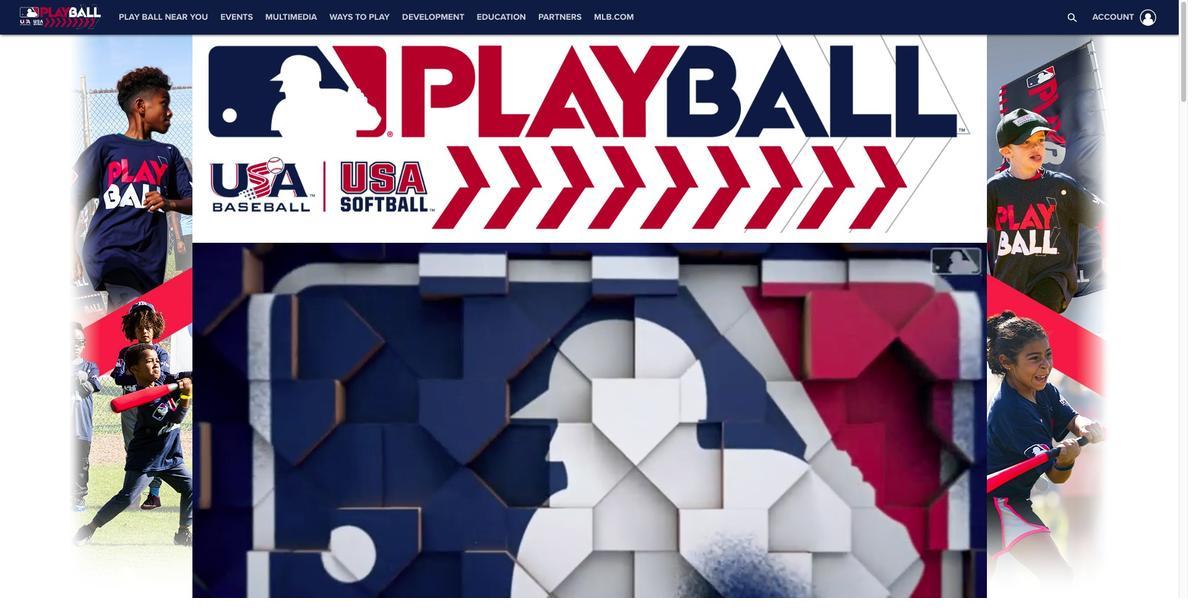 Task type: vqa. For each thing, say whether or not it's contained in the screenshot.
'27' link
no



Task type: locate. For each thing, give the bounding box(es) containing it.
play left ball
[[119, 12, 140, 22]]

mlb media player group
[[192, 243, 987, 599]]

near
[[165, 12, 188, 22]]

development link
[[396, 0, 471, 35]]

partners link
[[532, 0, 588, 35]]

play inside ways to play link
[[369, 12, 390, 22]]

ball
[[142, 12, 163, 22]]

development
[[402, 12, 464, 22]]

play ball near you
[[119, 12, 208, 22]]

play right "to"
[[369, 12, 390, 22]]

1 play from the left
[[119, 12, 140, 22]]

account button
[[1085, 0, 1159, 35]]

play ball near you link
[[113, 0, 214, 35]]

account
[[1092, 12, 1134, 22]]

ways
[[329, 12, 353, 22]]

events link
[[214, 0, 259, 35]]

0 horizontal spatial play
[[119, 12, 140, 22]]

2 play from the left
[[369, 12, 390, 22]]

play inside play ball near you link
[[119, 12, 140, 22]]

1 horizontal spatial play
[[369, 12, 390, 22]]

ways to play
[[329, 12, 390, 22]]

major league baseball image
[[20, 4, 103, 29]]

mlb.com link
[[588, 0, 640, 35]]

play
[[119, 12, 140, 22], [369, 12, 390, 22]]

multimedia link
[[259, 0, 323, 35]]

secondary navigation element
[[113, 0, 640, 35]]

search image
[[1067, 12, 1077, 22]]



Task type: describe. For each thing, give the bounding box(es) containing it.
you
[[190, 12, 208, 22]]

partners
[[538, 12, 582, 22]]

top navigation element
[[0, 0, 1179, 35]]

ways to play link
[[323, 0, 396, 35]]

to
[[355, 12, 367, 22]]

multimedia
[[265, 12, 317, 22]]

education
[[477, 12, 526, 22]]

events
[[220, 12, 253, 22]]

education link
[[471, 0, 532, 35]]

mlb.com
[[594, 12, 634, 22]]



